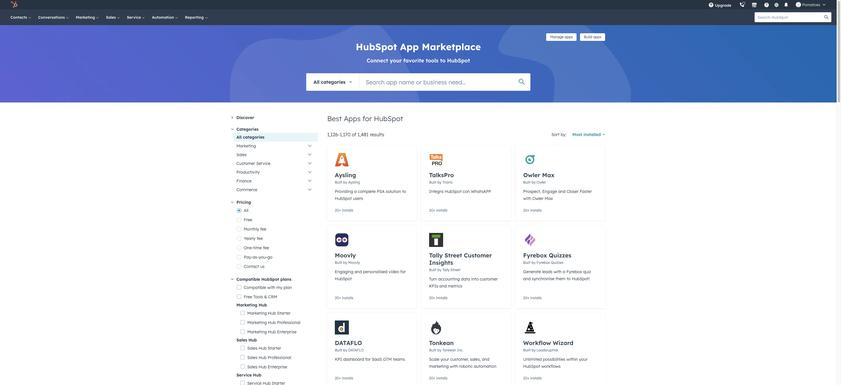 Task type: locate. For each thing, give the bounding box(es) containing it.
all
[[314, 79, 320, 85], [237, 135, 242, 140], [244, 208, 249, 213]]

hub up marketing hub enterprise
[[268, 320, 276, 325]]

+ down kpi
[[339, 376, 341, 381]]

20 down kpi
[[335, 376, 339, 381]]

20 + installs for fyrebox quizzes
[[523, 296, 542, 300]]

dataflo built by dataflo
[[335, 339, 364, 353]]

max down engage
[[545, 196, 553, 201]]

discover button
[[232, 114, 318, 121]]

marketing for marketing hub starter
[[247, 311, 267, 316]]

tyler black image
[[796, 2, 801, 7]]

to right them
[[567, 276, 571, 282]]

and right engaging
[[355, 269, 362, 275]]

enterprise for sales hub enterprise
[[268, 365, 287, 370]]

search button
[[822, 12, 832, 22]]

hubspot image
[[11, 1, 18, 8]]

apps right "manage"
[[565, 35, 573, 39]]

0 horizontal spatial your
[[390, 57, 402, 64]]

0 vertical spatial quizzes
[[549, 252, 572, 259]]

for right 'video' on the bottom of page
[[401, 269, 406, 275]]

enterprise for marketing hub enterprise
[[277, 329, 297, 335]]

0 vertical spatial moovly
[[335, 252, 356, 259]]

providing a complete psa solution to hubspot users
[[335, 189, 406, 201]]

1 vertical spatial a
[[563, 269, 566, 275]]

hub for marketing hub
[[259, 303, 267, 308]]

built up providing
[[335, 180, 342, 185]]

categories
[[321, 79, 346, 85], [243, 135, 265, 140]]

1 vertical spatial aysling
[[348, 180, 360, 185]]

moovly built by moovly
[[335, 252, 360, 265]]

professional up sales hub enterprise
[[268, 355, 291, 360]]

menu item
[[736, 0, 737, 9]]

all inside pricing group
[[244, 208, 249, 213]]

with inside prospect, engage and closer faster with owler max
[[523, 196, 532, 201]]

a inside providing a complete psa solution to hubspot users
[[354, 189, 357, 194]]

0 vertical spatial categories
[[321, 79, 346, 85]]

0 vertical spatial fee
[[260, 227, 266, 232]]

and down accounting
[[440, 284, 447, 289]]

favorite
[[404, 57, 424, 64]]

caret image
[[231, 129, 234, 130]]

free up 'monthly'
[[244, 217, 252, 223]]

hub down free tools & crm
[[259, 303, 267, 308]]

1 vertical spatial moovly
[[348, 261, 360, 265]]

built
[[335, 180, 342, 185], [429, 180, 437, 185], [523, 180, 531, 185], [335, 261, 342, 265], [523, 261, 531, 265], [429, 268, 437, 272], [335, 348, 342, 353], [429, 348, 437, 353], [523, 348, 531, 353]]

for for hubspot
[[363, 114, 372, 123]]

1 vertical spatial fee
[[257, 236, 263, 241]]

1 horizontal spatial all categories
[[314, 79, 346, 85]]

categories button
[[231, 126, 318, 133]]

+ down "generate"
[[528, 296, 530, 300]]

marketplaces button
[[749, 0, 761, 9]]

with up them
[[554, 269, 562, 275]]

2 vertical spatial all
[[244, 208, 249, 213]]

0 vertical spatial caret image
[[232, 116, 233, 119]]

productivity
[[237, 170, 260, 175]]

professional up marketing hub enterprise
[[277, 320, 301, 325]]

marketing
[[429, 364, 449, 369]]

contact us
[[244, 264, 265, 269]]

apps
[[565, 35, 573, 39], [593, 35, 602, 39]]

for
[[363, 114, 372, 123], [401, 269, 406, 275], [365, 357, 371, 362]]

caret image inside the discover dropdown button
[[232, 116, 233, 119]]

by up the prospect,
[[532, 180, 536, 185]]

20 for aysling
[[335, 208, 339, 213]]

to right solution
[[402, 189, 406, 194]]

for right apps
[[363, 114, 372, 123]]

compatible for compatible hubspot plans
[[237, 277, 260, 282]]

a up them
[[563, 269, 566, 275]]

by down talkspro
[[438, 180, 442, 185]]

compatible
[[237, 277, 260, 282], [244, 285, 266, 290]]

sales hub enterprise
[[247, 365, 287, 370]]

and inside generate leads with a fyrebox quiz and synchronise them to hubspot!
[[523, 276, 531, 282]]

apps for manage apps
[[565, 35, 573, 39]]

for left saas
[[365, 357, 371, 362]]

max inside prospect, engage and closer faster with owler max
[[545, 196, 553, 201]]

installs down users
[[342, 208, 353, 213]]

generate
[[523, 269, 541, 275]]

possibilities
[[543, 357, 566, 362]]

20 + installs for tally street customer insights
[[429, 296, 448, 300]]

+ down engaging
[[339, 296, 341, 300]]

categories
[[237, 127, 259, 132]]

automation
[[152, 15, 175, 20]]

hub
[[259, 303, 267, 308], [268, 311, 276, 316], [268, 320, 276, 325], [268, 329, 276, 335], [249, 338, 257, 343], [259, 346, 267, 351], [259, 355, 267, 360], [259, 365, 267, 370], [253, 373, 261, 378]]

con
[[463, 189, 470, 194]]

service inside compatible hubspot plans group
[[237, 373, 252, 378]]

hub down the 'marketing hub professional'
[[268, 329, 276, 335]]

1 vertical spatial professional
[[268, 355, 291, 360]]

2 horizontal spatial your
[[579, 357, 588, 362]]

tally street customer insights built by tally street
[[429, 252, 492, 272]]

2 free from the top
[[244, 294, 252, 300]]

0 horizontal spatial apps
[[565, 35, 573, 39]]

20 + installs down unlimited
[[523, 376, 542, 381]]

installs down synchronise
[[531, 296, 542, 300]]

plan
[[284, 285, 292, 290]]

sort by:
[[552, 132, 567, 137]]

starter up sales hub professional
[[268, 346, 281, 351]]

notifications image
[[784, 3, 789, 8]]

one-time fee
[[244, 245, 269, 251]]

all categories button
[[306, 73, 359, 91]]

hub for sales hub professional
[[259, 355, 267, 360]]

by:
[[561, 132, 567, 137]]

2 horizontal spatial service
[[256, 161, 271, 166]]

0 vertical spatial service
[[127, 15, 142, 20]]

1 vertical spatial max
[[545, 196, 553, 201]]

marketing
[[76, 15, 96, 20], [237, 143, 256, 149], [237, 303, 258, 308], [247, 311, 267, 316], [247, 320, 267, 325], [247, 329, 267, 335]]

free inside pricing group
[[244, 217, 252, 223]]

faster
[[580, 189, 592, 194]]

caret image inside 'compatible hubspot plans' dropdown button
[[231, 279, 234, 280]]

marketing for marketing hub enterprise
[[247, 329, 267, 335]]

service link
[[123, 9, 148, 25]]

best
[[327, 114, 342, 123]]

engage
[[542, 189, 557, 194]]

installs down integra
[[436, 208, 448, 213]]

20 for owler max
[[523, 208, 528, 213]]

fyrebox up hubspot!
[[567, 269, 582, 275]]

0 vertical spatial all categories
[[314, 79, 346, 85]]

+ for moovly
[[339, 296, 341, 300]]

hubspot down unlimited
[[523, 364, 541, 369]]

+ for tally street customer insights
[[433, 296, 435, 300]]

installs for fyrebox quizzes
[[531, 296, 542, 300]]

hubspot inside engaging and personalised video for hubspot
[[335, 276, 352, 282]]

1 horizontal spatial to
[[440, 57, 446, 64]]

tally down insights
[[443, 268, 450, 272]]

and inside scale your customer, sales, and marketing with robotic automation
[[482, 357, 490, 362]]

hub for marketing hub professional
[[268, 320, 276, 325]]

2 vertical spatial to
[[567, 276, 571, 282]]

by up scale
[[438, 348, 442, 353]]

20 + installs for owler max
[[523, 208, 542, 213]]

starter for sales hub starter
[[268, 346, 281, 351]]

20 + installs down users
[[335, 208, 353, 213]]

1 free from the top
[[244, 217, 252, 223]]

enterprise down the 'marketing hub professional'
[[277, 329, 297, 335]]

kpi
[[335, 357, 342, 362]]

by inside owler max built by owler
[[532, 180, 536, 185]]

1 apps from the left
[[565, 35, 573, 39]]

2 horizontal spatial all
[[314, 79, 320, 85]]

1 vertical spatial all
[[237, 135, 242, 140]]

installs for moovly
[[342, 296, 353, 300]]

max inside owler max built by owler
[[542, 171, 555, 179]]

1 vertical spatial compatible
[[244, 285, 266, 290]]

+ down unlimited
[[528, 376, 530, 381]]

marketing for marketing hub professional
[[247, 320, 267, 325]]

hubspot up compatible with my plan
[[261, 277, 279, 282]]

workflow wizard built by leadsruptive
[[523, 339, 574, 353]]

you-
[[259, 255, 268, 260]]

discover
[[237, 115, 254, 120]]

triario
[[443, 180, 453, 185]]

0 horizontal spatial to
[[402, 189, 406, 194]]

1 vertical spatial dataflo
[[348, 348, 364, 353]]

aysling
[[335, 171, 356, 179], [348, 180, 360, 185]]

1 vertical spatial enterprise
[[268, 365, 287, 370]]

installs for dataflo
[[342, 376, 353, 381]]

accounting
[[438, 277, 460, 282]]

1 horizontal spatial sales link
[[233, 150, 318, 159]]

20 down unlimited
[[523, 376, 528, 381]]

1 horizontal spatial customer
[[464, 252, 492, 259]]

built inside 'workflow wizard built by leadsruptive'
[[523, 348, 531, 353]]

free inside compatible hubspot plans group
[[244, 294, 252, 300]]

built up turn
[[429, 268, 437, 272]]

hubspot inside providing a complete psa solution to hubspot users
[[335, 196, 352, 201]]

hub up sales hub starter
[[249, 338, 257, 343]]

built up unlimited
[[523, 348, 531, 353]]

free for free tools & crm
[[244, 294, 252, 300]]

customer up into
[[464, 252, 492, 259]]

hub for sales hub starter
[[259, 346, 267, 351]]

free for free
[[244, 217, 252, 223]]

built up "generate"
[[523, 261, 531, 265]]

20 for moovly
[[335, 296, 339, 300]]

sales,
[[470, 357, 481, 362]]

to
[[440, 57, 446, 64], [402, 189, 406, 194], [567, 276, 571, 282]]

&
[[264, 294, 267, 300]]

free up marketing hub
[[244, 294, 252, 300]]

and
[[558, 189, 566, 194], [355, 269, 362, 275], [523, 276, 531, 282], [440, 284, 447, 289], [482, 357, 490, 362]]

1 vertical spatial for
[[401, 269, 406, 275]]

0 vertical spatial all
[[314, 79, 320, 85]]

1 vertical spatial customer
[[464, 252, 492, 259]]

fyrebox up "generate"
[[523, 252, 547, 259]]

by down workflow
[[532, 348, 536, 353]]

0 vertical spatial free
[[244, 217, 252, 223]]

1,126-
[[327, 132, 340, 138]]

installs down marketing
[[436, 376, 448, 381]]

1 vertical spatial free
[[244, 294, 252, 300]]

insights
[[429, 259, 453, 266]]

results
[[370, 132, 384, 138]]

1 vertical spatial categories
[[243, 135, 265, 140]]

0 vertical spatial max
[[542, 171, 555, 179]]

hubspot down providing
[[335, 196, 352, 201]]

hub for marketing hub starter
[[268, 311, 276, 316]]

1 horizontal spatial apps
[[593, 35, 602, 39]]

fyrebox inside generate leads with a fyrebox quiz and synchronise them to hubspot!
[[567, 269, 582, 275]]

caret image inside pricing dropdown button
[[231, 202, 234, 203]]

and inside turn accounting data into customer kpis and metrics
[[440, 284, 447, 289]]

1 horizontal spatial service
[[237, 373, 252, 378]]

hub for marketing hub enterprise
[[268, 329, 276, 335]]

0 vertical spatial compatible
[[237, 277, 260, 282]]

search image
[[825, 15, 829, 19]]

0 horizontal spatial sales link
[[103, 9, 123, 25]]

your up marketing
[[441, 357, 449, 362]]

compatible inside dropdown button
[[237, 277, 260, 282]]

hub down sales hub starter
[[259, 355, 267, 360]]

hub down sales hub professional
[[259, 365, 267, 370]]

+ for fyrebox quizzes
[[528, 296, 530, 300]]

installs down workflows
[[531, 376, 542, 381]]

owler up engage
[[537, 180, 546, 185]]

hubspot up results
[[374, 114, 403, 123]]

starter for marketing hub starter
[[277, 311, 291, 316]]

built up engaging
[[335, 261, 342, 265]]

1 horizontal spatial a
[[563, 269, 566, 275]]

Search app name or business need... search field
[[360, 73, 531, 91]]

0 vertical spatial marketing link
[[72, 9, 103, 25]]

service down sales hub enterprise
[[237, 373, 252, 378]]

1,126-1,170 of 1,481 results
[[327, 132, 384, 138]]

contacts link
[[7, 9, 35, 25]]

your left favorite
[[390, 57, 402, 64]]

marketplaces image
[[752, 3, 757, 8]]

tally up turn
[[429, 252, 443, 259]]

video
[[389, 269, 399, 275]]

1 horizontal spatial all
[[244, 208, 249, 213]]

20 for workflow wizard
[[523, 376, 528, 381]]

2 vertical spatial fyrebox
[[567, 269, 582, 275]]

installs down engaging
[[342, 296, 353, 300]]

fee for monthly fee
[[260, 227, 266, 232]]

20 + installs down engaging
[[335, 296, 353, 300]]

notifications button
[[782, 0, 792, 9]]

manage apps link
[[547, 33, 577, 41]]

1 vertical spatial to
[[402, 189, 406, 194]]

2 vertical spatial owler
[[533, 196, 544, 201]]

marketing hub professional
[[247, 320, 301, 325]]

fee
[[260, 227, 266, 232], [257, 236, 263, 241], [263, 245, 269, 251]]

and left closer
[[558, 189, 566, 194]]

20 + installs for dataflo
[[335, 376, 353, 381]]

personalised
[[363, 269, 388, 275]]

0 horizontal spatial all categories
[[237, 135, 265, 140]]

1 vertical spatial sales link
[[233, 150, 318, 159]]

customer up 'productivity'
[[237, 161, 255, 166]]

compatible down contact
[[237, 277, 260, 282]]

closer
[[567, 189, 579, 194]]

hub up the 'marketing hub professional'
[[268, 311, 276, 316]]

0 horizontal spatial service
[[127, 15, 142, 20]]

saas
[[372, 357, 382, 362]]

tools
[[426, 57, 439, 64]]

2 vertical spatial for
[[365, 357, 371, 362]]

plans
[[281, 277, 292, 282]]

with inside scale your customer, sales, and marketing with robotic automation
[[450, 364, 458, 369]]

20
[[335, 208, 339, 213], [429, 208, 433, 213], [523, 208, 528, 213], [335, 296, 339, 300], [429, 296, 433, 300], [523, 296, 528, 300], [335, 376, 339, 381], [429, 376, 433, 381], [523, 376, 528, 381]]

installs down kpis
[[436, 296, 448, 300]]

built inside "tally street customer insights built by tally street"
[[429, 268, 437, 272]]

0 vertical spatial enterprise
[[277, 329, 297, 335]]

hub down sales hub enterprise
[[253, 373, 261, 378]]

1 vertical spatial all categories
[[237, 135, 265, 140]]

hubspot down engaging
[[335, 276, 352, 282]]

1 vertical spatial fyrebox
[[537, 261, 550, 265]]

menu
[[705, 0, 830, 9]]

by up dashboard
[[343, 348, 347, 353]]

monthly fee
[[244, 227, 266, 232]]

caret image
[[232, 116, 233, 119], [231, 202, 234, 203], [231, 279, 234, 280]]

20 down kpis
[[429, 296, 433, 300]]

1 vertical spatial quizzes
[[551, 261, 564, 265]]

moovly
[[335, 252, 356, 259], [348, 261, 360, 265]]

+ down marketing
[[433, 376, 435, 381]]

1 horizontal spatial categories
[[321, 79, 346, 85]]

0 horizontal spatial all
[[237, 135, 242, 140]]

20 down the prospect,
[[523, 208, 528, 213]]

starter up the 'marketing hub professional'
[[277, 311, 291, 316]]

installs for tonkean
[[436, 376, 448, 381]]

fee up time
[[257, 236, 263, 241]]

+ down kpis
[[433, 296, 435, 300]]

sales for sales hub
[[237, 338, 247, 343]]

20 + installs down kpi
[[335, 376, 353, 381]]

0 vertical spatial customer
[[237, 161, 255, 166]]

caret image for pricing
[[231, 202, 234, 203]]

customer
[[480, 277, 498, 282]]

1 vertical spatial starter
[[268, 346, 281, 351]]

2 apps from the left
[[593, 35, 602, 39]]

marketing link
[[72, 9, 103, 25], [233, 142, 318, 150]]

build
[[584, 35, 592, 39]]

max up engage
[[542, 171, 555, 179]]

street
[[445, 252, 462, 259], [451, 268, 461, 272]]

1 vertical spatial caret image
[[231, 202, 234, 203]]

20 down providing
[[335, 208, 339, 213]]

20 + installs down the prospect,
[[523, 208, 542, 213]]

conversations link
[[35, 9, 72, 25]]

built inside fyrebox quizzes built by fyrebox quizzes
[[523, 261, 531, 265]]

prospect, engage and closer faster with owler max
[[523, 189, 592, 201]]

2 vertical spatial service
[[237, 373, 252, 378]]

tonkean left inc.
[[443, 348, 456, 353]]

as-
[[253, 255, 259, 260]]

a up users
[[354, 189, 357, 194]]

pay-as-you-go
[[244, 255, 273, 260]]

1 horizontal spatial marketing link
[[233, 142, 318, 150]]

build apps link
[[580, 33, 605, 41]]

0 vertical spatial professional
[[277, 320, 301, 325]]

free
[[244, 217, 252, 223], [244, 294, 252, 300]]

by up providing
[[343, 180, 347, 185]]

1 horizontal spatial your
[[441, 357, 449, 362]]

your inside scale your customer, sales, and marketing with robotic automation
[[441, 357, 449, 362]]

hub up sales hub professional
[[259, 346, 267, 351]]

+ down the prospect,
[[528, 208, 530, 213]]

commerce link
[[233, 185, 318, 194]]

build apps
[[584, 35, 602, 39]]

built up the prospect,
[[523, 180, 531, 185]]

fee right time
[[263, 245, 269, 251]]

+ down integra
[[433, 208, 435, 213]]

20 + installs down kpis
[[429, 296, 448, 300]]

users
[[353, 196, 363, 201]]

to right tools
[[440, 57, 446, 64]]

+ down providing
[[339, 208, 341, 213]]

0 vertical spatial for
[[363, 114, 372, 123]]

20 down engaging
[[335, 296, 339, 300]]

fee right 'monthly'
[[260, 227, 266, 232]]

0 vertical spatial a
[[354, 189, 357, 194]]

with down customer, on the bottom
[[450, 364, 458, 369]]

0 horizontal spatial a
[[354, 189, 357, 194]]

fyrebox up leads
[[537, 261, 550, 265]]

and up automation
[[482, 357, 490, 362]]

hubspot app marketplace
[[356, 41, 481, 53]]

tonkean
[[429, 339, 454, 347], [443, 348, 456, 353]]

apps right build
[[593, 35, 602, 39]]

by
[[343, 180, 347, 185], [438, 180, 442, 185], [532, 180, 536, 185], [343, 261, 347, 265], [532, 261, 536, 265], [438, 268, 442, 272], [343, 348, 347, 353], [438, 348, 442, 353], [532, 348, 536, 353]]

2 horizontal spatial to
[[567, 276, 571, 282]]

installs down the prospect,
[[531, 208, 542, 213]]

1 vertical spatial service
[[256, 161, 271, 166]]

built up integra
[[429, 180, 437, 185]]

service inside service link
[[127, 15, 142, 20]]

installs for owler max
[[531, 208, 542, 213]]

0 vertical spatial starter
[[277, 311, 291, 316]]

2 vertical spatial caret image
[[231, 279, 234, 280]]

installs
[[342, 208, 353, 213], [436, 208, 448, 213], [531, 208, 542, 213], [342, 296, 353, 300], [436, 296, 448, 300], [531, 296, 542, 300], [342, 376, 353, 381], [436, 376, 448, 381], [531, 376, 542, 381]]

owler up the prospect,
[[523, 171, 541, 179]]

pricing
[[237, 200, 251, 205]]

generate leads with a fyrebox quiz and synchronise them to hubspot!
[[523, 269, 591, 282]]

+ for aysling
[[339, 208, 341, 213]]



Task type: vqa. For each thing, say whether or not it's contained in the screenshot.
HubSpot in the the Unlimited possibilities within your HubSpot workflows
yes



Task type: describe. For each thing, give the bounding box(es) containing it.
fyrebox quizzes built by fyrebox quizzes
[[523, 252, 572, 265]]

owler inside prospect, engage and closer faster with owler max
[[533, 196, 544, 201]]

automation
[[474, 364, 497, 369]]

customer service link
[[233, 159, 318, 168]]

caret image for discover
[[232, 116, 233, 119]]

compatible hubspot plans button
[[231, 276, 318, 283]]

Search HubSpot search field
[[755, 12, 827, 22]]

my
[[277, 285, 283, 290]]

tonkean built by tonkean inc.
[[429, 339, 463, 353]]

caret image for compatible hubspot plans
[[231, 279, 234, 280]]

installs for talkspro
[[436, 208, 448, 213]]

20 + installs for aysling
[[335, 208, 353, 213]]

built inside moovly built by moovly
[[335, 261, 342, 265]]

1,170
[[340, 132, 351, 138]]

monthly
[[244, 227, 259, 232]]

1,481
[[358, 132, 369, 138]]

wizard
[[553, 339, 574, 347]]

by inside aysling built by aysling
[[343, 180, 347, 185]]

hub for sales hub enterprise
[[259, 365, 267, 370]]

hub for service hub
[[253, 373, 261, 378]]

settings link
[[773, 2, 780, 8]]

upgrade
[[715, 3, 732, 8]]

integra
[[429, 189, 444, 194]]

0 vertical spatial sales link
[[103, 9, 123, 25]]

all inside all categories link
[[237, 135, 242, 140]]

calling icon button
[[737, 1, 747, 8]]

into
[[471, 277, 479, 282]]

compatible hubspot plans
[[237, 277, 292, 282]]

20 + installs for talkspro
[[429, 208, 448, 213]]

with left my
[[267, 285, 275, 290]]

+ for talkspro
[[433, 208, 435, 213]]

marketplace
[[422, 41, 481, 53]]

0 vertical spatial tonkean
[[429, 339, 454, 347]]

hubspot down 'marketplace'
[[447, 57, 470, 64]]

for for saas
[[365, 357, 371, 362]]

fee for yearly fee
[[257, 236, 263, 241]]

quiz
[[583, 269, 591, 275]]

contact
[[244, 264, 259, 269]]

1 vertical spatial owler
[[537, 180, 546, 185]]

leadsruptive
[[537, 348, 558, 353]]

pomatoes
[[803, 2, 821, 7]]

apps
[[344, 114, 361, 123]]

2 vertical spatial fee
[[263, 245, 269, 251]]

built inside dataflo built by dataflo
[[335, 348, 342, 353]]

built inside tonkean built by tonkean inc.
[[429, 348, 437, 353]]

+ for owler max
[[528, 208, 530, 213]]

1 vertical spatial street
[[451, 268, 461, 272]]

turn
[[429, 277, 437, 282]]

data
[[461, 277, 470, 282]]

complete
[[358, 189, 376, 194]]

hubspot up the connect at top left
[[356, 41, 397, 53]]

a inside generate leads with a fyrebox quiz and synchronise them to hubspot!
[[563, 269, 566, 275]]

commerce
[[237, 187, 257, 192]]

pricing button
[[231, 199, 318, 206]]

gtm
[[383, 357, 392, 362]]

hub for sales hub
[[249, 338, 257, 343]]

owler max built by owler
[[523, 171, 555, 185]]

inc.
[[457, 348, 463, 353]]

service inside customer service link
[[256, 161, 271, 166]]

settings image
[[774, 2, 779, 8]]

built inside aysling built by aysling
[[335, 180, 342, 185]]

service for service
[[127, 15, 142, 20]]

installs for workflow wizard
[[531, 376, 542, 381]]

20 for talkspro
[[429, 208, 433, 213]]

menu containing pomatoes
[[705, 0, 830, 9]]

fyrebox for fyrebox
[[537, 261, 550, 265]]

marketing for marketing hub
[[237, 303, 258, 308]]

unlimited possibilities within your hubspot workflows
[[523, 357, 588, 369]]

by inside fyrebox quizzes built by fyrebox quizzes
[[532, 261, 536, 265]]

20 for tally street customer insights
[[429, 296, 433, 300]]

0 vertical spatial aysling
[[335, 171, 356, 179]]

apps for build apps
[[593, 35, 602, 39]]

pay-
[[244, 255, 253, 260]]

your for favorite
[[390, 57, 402, 64]]

to inside generate leads with a fyrebox quiz and synchronise them to hubspot!
[[567, 276, 571, 282]]

+ for tonkean
[[433, 376, 435, 381]]

marketing hub enterprise
[[247, 329, 297, 335]]

professional for sales hub professional
[[268, 355, 291, 360]]

sales hub
[[237, 338, 257, 343]]

20 + installs for workflow wizard
[[523, 376, 542, 381]]

your for customer,
[[441, 357, 449, 362]]

0 vertical spatial dataflo
[[335, 339, 362, 347]]

+ for dataflo
[[339, 376, 341, 381]]

finance
[[237, 178, 252, 184]]

by inside "tally street customer insights built by tally street"
[[438, 268, 442, 272]]

workflows
[[542, 364, 561, 369]]

synchronise
[[532, 276, 555, 282]]

customer inside "tally street customer insights built by tally street"
[[464, 252, 492, 259]]

time
[[253, 245, 262, 251]]

reporting link
[[182, 9, 211, 25]]

pricing group
[[237, 206, 318, 271]]

productivity link
[[233, 168, 318, 177]]

scale
[[429, 357, 440, 362]]

20 for dataflo
[[335, 376, 339, 381]]

teams
[[393, 357, 405, 362]]

by inside 'workflow wizard built by leadsruptive'
[[532, 348, 536, 353]]

connect
[[367, 57, 388, 64]]

+ for workflow wizard
[[528, 376, 530, 381]]

metrics
[[448, 284, 462, 289]]

and inside prospect, engage and closer faster with owler max
[[558, 189, 566, 194]]

hubspot inside dropdown button
[[261, 277, 279, 282]]

and inside engaging and personalised video for hubspot
[[355, 269, 362, 275]]

service hub
[[237, 373, 261, 378]]

20 + installs for moovly
[[335, 296, 353, 300]]

hubspot link
[[7, 1, 22, 8]]

customer,
[[450, 357, 469, 362]]

crm
[[268, 294, 277, 300]]

one-
[[244, 245, 253, 251]]

for inside engaging and personalised video for hubspot
[[401, 269, 406, 275]]

engaging
[[335, 269, 353, 275]]

compatible hubspot plans group
[[237, 292, 318, 385]]

0 horizontal spatial marketing link
[[72, 9, 103, 25]]

0 vertical spatial street
[[445, 252, 462, 259]]

dashboard
[[343, 357, 364, 362]]

1 vertical spatial marketing link
[[233, 142, 318, 150]]

go
[[268, 255, 273, 260]]

robotic
[[459, 364, 473, 369]]

app
[[400, 41, 419, 53]]

0 horizontal spatial customer
[[237, 161, 255, 166]]

help image
[[764, 3, 770, 8]]

us
[[260, 264, 265, 269]]

all categories link
[[233, 133, 318, 142]]

hubspot down triario
[[445, 189, 462, 194]]

sales for sales hub starter
[[247, 346, 258, 351]]

by inside 'talkspro built by triario'
[[438, 180, 442, 185]]

free tools & crm
[[244, 294, 277, 300]]

service for service hub
[[237, 373, 252, 378]]

aysling built by aysling
[[335, 171, 360, 185]]

reporting
[[185, 15, 205, 20]]

upgrade image
[[709, 3, 714, 8]]

customer service
[[237, 161, 271, 166]]

your inside unlimited possibilities within your hubspot workflows
[[579, 357, 588, 362]]

professional for marketing hub professional
[[277, 320, 301, 325]]

fyrebox for generate
[[567, 269, 582, 275]]

within
[[567, 357, 578, 362]]

by inside dataflo built by dataflo
[[343, 348, 347, 353]]

sales for sales hub professional
[[247, 355, 258, 360]]

20 + installs for tonkean
[[429, 376, 448, 381]]

installs for tally street customer insights
[[436, 296, 448, 300]]

by inside moovly built by moovly
[[343, 261, 347, 265]]

all inside all categories popup button
[[314, 79, 320, 85]]

0 horizontal spatial categories
[[243, 135, 265, 140]]

0 vertical spatial tally
[[429, 252, 443, 259]]

1 vertical spatial tonkean
[[443, 348, 456, 353]]

calling icon image
[[740, 2, 745, 8]]

automation link
[[148, 9, 182, 25]]

unlimited
[[523, 357, 542, 362]]

compatible for compatible with my plan
[[244, 285, 266, 290]]

0 vertical spatial owler
[[523, 171, 541, 179]]

categories inside popup button
[[321, 79, 346, 85]]

with inside generate leads with a fyrebox quiz and synchronise them to hubspot!
[[554, 269, 562, 275]]

talkspro
[[429, 171, 454, 179]]

built inside 'talkspro built by triario'
[[429, 180, 437, 185]]

yearly
[[244, 236, 256, 241]]

0 vertical spatial fyrebox
[[523, 252, 547, 259]]

all categories inside popup button
[[314, 79, 346, 85]]

sales hub starter
[[247, 346, 281, 351]]

20 for tonkean
[[429, 376, 433, 381]]

1 vertical spatial tally
[[443, 268, 450, 272]]

0 vertical spatial to
[[440, 57, 446, 64]]

sales hub professional
[[247, 355, 291, 360]]

best apps for hubspot
[[327, 114, 403, 123]]

installs for aysling
[[342, 208, 353, 213]]

sales for sales hub enterprise
[[247, 365, 258, 370]]

psa
[[377, 189, 385, 194]]

to inside providing a complete psa solution to hubspot users
[[402, 189, 406, 194]]

built inside owler max built by owler
[[523, 180, 531, 185]]

marketing hub starter
[[247, 311, 291, 316]]

hubspot inside unlimited possibilities within your hubspot workflows
[[523, 364, 541, 369]]

connect your favorite tools to hubspot
[[367, 57, 470, 64]]

20 for fyrebox quizzes
[[523, 296, 528, 300]]

most installed
[[573, 132, 601, 137]]

by inside tonkean built by tonkean inc.
[[438, 348, 442, 353]]



